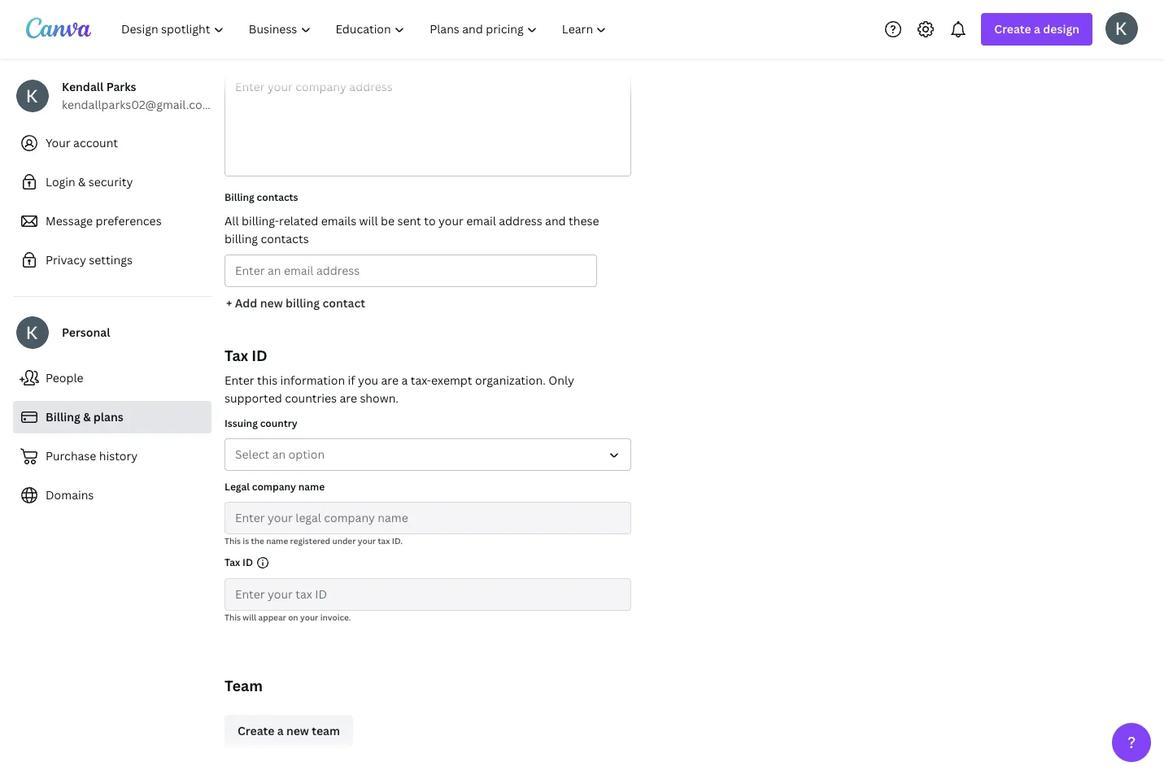 Task type: locate. For each thing, give the bounding box(es) containing it.
exempt
[[432, 373, 473, 388]]

this for this is the name registered under your tax id.
[[225, 536, 241, 547]]

1 vertical spatial &
[[83, 409, 91, 425]]

tax
[[225, 346, 248, 366], [225, 556, 240, 570]]

Enter your legal company name text field
[[235, 503, 621, 534]]

this
[[225, 536, 241, 547], [225, 612, 241, 624]]

billing down all
[[225, 231, 258, 247]]

1 vertical spatial your
[[358, 536, 376, 547]]

id up this
[[252, 346, 268, 366]]

1 vertical spatial tax
[[225, 556, 240, 570]]

people link
[[13, 362, 212, 395]]

billing
[[225, 190, 255, 204], [46, 409, 80, 425]]

enter
[[225, 373, 254, 388]]

a left "design"
[[1035, 21, 1041, 37]]

create left "design"
[[995, 21, 1032, 37]]

privacy
[[46, 252, 86, 268]]

+ add new billing contact
[[226, 296, 366, 311]]

are up shown. at bottom
[[381, 373, 399, 388]]

& for security
[[78, 174, 86, 190]]

billing left contact
[[286, 296, 320, 311]]

plans
[[93, 409, 124, 425]]

create for create a new team
[[238, 724, 275, 739]]

countries
[[285, 391, 337, 406]]

1 horizontal spatial your
[[358, 536, 376, 547]]

to
[[424, 213, 436, 229]]

this left appear at left
[[225, 612, 241, 624]]

+
[[226, 296, 232, 311]]

1 horizontal spatial name
[[299, 480, 325, 494]]

select an option
[[235, 447, 325, 462]]

1 vertical spatial create
[[238, 724, 275, 739]]

0 vertical spatial id
[[252, 346, 268, 366]]

1 vertical spatial a
[[402, 373, 408, 388]]

0 horizontal spatial name
[[266, 536, 288, 547]]

these
[[569, 213, 600, 229]]

billing inside all billing-related emails will be sent to your email address and these billing contacts
[[225, 231, 258, 247]]

0 horizontal spatial billing
[[225, 231, 258, 247]]

related
[[279, 213, 318, 229]]

name down option
[[299, 480, 325, 494]]

0 vertical spatial new
[[260, 296, 283, 311]]

2 this from the top
[[225, 612, 241, 624]]

1 tax from the top
[[225, 346, 248, 366]]

1 horizontal spatial billing
[[286, 296, 320, 311]]

legal
[[225, 480, 250, 494]]

0 vertical spatial this
[[225, 536, 241, 547]]

tax up enter
[[225, 346, 248, 366]]

this for this will appear on your invoice.
[[225, 612, 241, 624]]

0 horizontal spatial create
[[238, 724, 275, 739]]

this will appear on your invoice.
[[225, 612, 351, 624]]

1 horizontal spatial are
[[381, 373, 399, 388]]

1 vertical spatial new
[[286, 724, 309, 739]]

0 vertical spatial your
[[439, 213, 464, 229]]

your
[[439, 213, 464, 229], [358, 536, 376, 547], [300, 612, 319, 624]]

team
[[312, 724, 340, 739]]

0 vertical spatial tax
[[225, 346, 248, 366]]

1 this from the top
[[225, 536, 241, 547]]

new
[[260, 296, 283, 311], [286, 724, 309, 739]]

1 vertical spatial billing
[[286, 296, 320, 311]]

a left tax-
[[402, 373, 408, 388]]

0 vertical spatial &
[[78, 174, 86, 190]]

id down the "is"
[[243, 556, 253, 570]]

1 vertical spatial will
[[243, 612, 257, 624]]

create down team
[[238, 724, 275, 739]]

personal
[[62, 325, 110, 340]]

1 vertical spatial are
[[340, 391, 357, 406]]

tax for tax id
[[225, 556, 240, 570]]

your right to
[[439, 213, 464, 229]]

0 horizontal spatial a
[[277, 724, 284, 739]]

invoice.
[[320, 612, 351, 624]]

&
[[78, 174, 86, 190], [83, 409, 91, 425]]

billing down the people
[[46, 409, 80, 425]]

will left appear at left
[[243, 612, 257, 624]]

billing contacts
[[225, 190, 298, 204]]

kendallparks02@gmail.com
[[62, 97, 213, 112]]

create
[[995, 21, 1032, 37], [238, 724, 275, 739]]

new for a
[[286, 724, 309, 739]]

message preferences
[[46, 213, 162, 229]]

0 horizontal spatial your
[[300, 612, 319, 624]]

supported
[[225, 391, 282, 406]]

tax down legal
[[225, 556, 240, 570]]

a left the 'team'
[[277, 724, 284, 739]]

1 vertical spatial name
[[266, 536, 288, 547]]

tax inside tax id enter this information if you are a tax-exempt organization. only supported countries are shown.
[[225, 346, 248, 366]]

tax
[[378, 536, 390, 547]]

1 vertical spatial id
[[243, 556, 253, 570]]

0 vertical spatial will
[[359, 213, 378, 229]]

1 horizontal spatial will
[[359, 213, 378, 229]]

1 vertical spatial billing
[[46, 409, 80, 425]]

a inside dropdown button
[[1035, 21, 1041, 37]]

new inside button
[[260, 296, 283, 311]]

0 horizontal spatial new
[[260, 296, 283, 311]]

id.
[[392, 536, 403, 547]]

be
[[381, 213, 395, 229]]

message preferences link
[[13, 205, 212, 238]]

0 horizontal spatial billing
[[46, 409, 80, 425]]

1 horizontal spatial billing
[[225, 190, 255, 204]]

& for plans
[[83, 409, 91, 425]]

0 vertical spatial a
[[1035, 21, 1041, 37]]

1 horizontal spatial a
[[402, 373, 408, 388]]

new right add
[[260, 296, 283, 311]]

& left plans
[[83, 409, 91, 425]]

team
[[225, 676, 263, 696]]

create inside button
[[238, 724, 275, 739]]

contacts down related
[[261, 231, 309, 247]]

will left be
[[359, 213, 378, 229]]

contacts up billing-
[[257, 190, 298, 204]]

2 vertical spatial your
[[300, 612, 319, 624]]

if
[[348, 373, 355, 388]]

billing for billing contacts
[[225, 190, 255, 204]]

0 vertical spatial billing
[[225, 190, 255, 204]]

privacy settings
[[46, 252, 133, 268]]

an
[[272, 447, 286, 462]]

2 horizontal spatial your
[[439, 213, 464, 229]]

design
[[1044, 21, 1080, 37]]

tax id
[[225, 556, 253, 570]]

create inside dropdown button
[[995, 21, 1032, 37]]

a
[[1035, 21, 1041, 37], [402, 373, 408, 388], [277, 724, 284, 739]]

0 vertical spatial are
[[381, 373, 399, 388]]

new left the 'team'
[[286, 724, 309, 739]]

history
[[99, 449, 138, 464]]

2 horizontal spatial a
[[1035, 21, 1041, 37]]

2 tax from the top
[[225, 556, 240, 570]]

create a new team
[[238, 724, 340, 739]]

name
[[299, 480, 325, 494], [266, 536, 288, 547]]

2 vertical spatial a
[[277, 724, 284, 739]]

& right login
[[78, 174, 86, 190]]

0 horizontal spatial will
[[243, 612, 257, 624]]

your account link
[[13, 127, 212, 160]]

billing & plans link
[[13, 401, 212, 434]]

tax id enter this information if you are a tax-exempt organization. only supported countries are shown.
[[225, 346, 575, 406]]

new inside button
[[286, 724, 309, 739]]

id inside tax id enter this information if you are a tax-exempt organization. only supported countries are shown.
[[252, 346, 268, 366]]

1 horizontal spatial create
[[995, 21, 1032, 37]]

privacy settings link
[[13, 244, 212, 277]]

name right the
[[266, 536, 288, 547]]

email
[[467, 213, 496, 229]]

purchase history
[[46, 449, 138, 464]]

1 vertical spatial this
[[225, 612, 241, 624]]

contacts inside all billing-related emails will be sent to your email address and these billing contacts
[[261, 231, 309, 247]]

your
[[46, 135, 71, 151]]

your left tax at the left
[[358, 536, 376, 547]]

purchase history link
[[13, 440, 212, 473]]

0 vertical spatial billing
[[225, 231, 258, 247]]

this
[[257, 373, 278, 388]]

a inside button
[[277, 724, 284, 739]]

1 vertical spatial contacts
[[261, 231, 309, 247]]

your right 'on'
[[300, 612, 319, 624]]

contacts
[[257, 190, 298, 204], [261, 231, 309, 247]]

billing
[[225, 231, 258, 247], [286, 296, 320, 311]]

0 horizontal spatial are
[[340, 391, 357, 406]]

tax for tax id enter this information if you are a tax-exempt organization. only supported countries are shown.
[[225, 346, 248, 366]]

this left the "is"
[[225, 536, 241, 547]]

1 horizontal spatial new
[[286, 724, 309, 739]]

registered
[[290, 536, 331, 547]]

billing up all
[[225, 190, 255, 204]]

0 vertical spatial create
[[995, 21, 1032, 37]]

id
[[252, 346, 268, 366], [243, 556, 253, 570]]

your inside all billing-related emails will be sent to your email address and these billing contacts
[[439, 213, 464, 229]]

all billing-related emails will be sent to your email address and these billing contacts
[[225, 213, 600, 247]]

are down if
[[340, 391, 357, 406]]



Task type: describe. For each thing, give the bounding box(es) containing it.
new for add
[[260, 296, 283, 311]]

purchase
[[46, 449, 96, 464]]

Enter your tax ID text field
[[235, 580, 621, 611]]

Enter your company address text field
[[225, 71, 631, 176]]

preferences
[[96, 213, 162, 229]]

a for create a new team
[[277, 724, 284, 739]]

country
[[260, 417, 298, 431]]

create for create a design
[[995, 21, 1032, 37]]

address
[[499, 213, 543, 229]]

your account
[[46, 135, 118, 151]]

tax-
[[411, 373, 432, 388]]

this is the name registered under your tax id.
[[225, 536, 403, 547]]

create a design
[[995, 21, 1080, 37]]

add
[[235, 296, 258, 311]]

create a design button
[[982, 13, 1093, 46]]

all
[[225, 213, 239, 229]]

issuing country
[[225, 417, 298, 431]]

and
[[545, 213, 566, 229]]

Enter an email address text field
[[235, 256, 587, 287]]

is
[[243, 536, 249, 547]]

option
[[289, 447, 325, 462]]

login & security link
[[13, 166, 212, 199]]

legal company name
[[225, 480, 325, 494]]

domains
[[46, 488, 94, 503]]

sent
[[398, 213, 422, 229]]

billing & plans
[[46, 409, 124, 425]]

select
[[235, 447, 270, 462]]

company
[[252, 480, 296, 494]]

account
[[73, 135, 118, 151]]

login
[[46, 174, 75, 190]]

you
[[358, 373, 379, 388]]

message
[[46, 213, 93, 229]]

billing inside button
[[286, 296, 320, 311]]

the
[[251, 536, 264, 547]]

organization.
[[475, 373, 546, 388]]

on
[[288, 612, 298, 624]]

domains link
[[13, 479, 212, 512]]

contact
[[323, 296, 366, 311]]

create a new team button
[[225, 716, 353, 748]]

a inside tax id enter this information if you are a tax-exempt organization. only supported countries are shown.
[[402, 373, 408, 388]]

billing-
[[242, 213, 279, 229]]

security
[[89, 174, 133, 190]]

a for create a design
[[1035, 21, 1041, 37]]

login & security
[[46, 174, 133, 190]]

kendall parks kendallparks02@gmail.com
[[62, 79, 213, 112]]

shown.
[[360, 391, 399, 406]]

appear
[[258, 612, 286, 624]]

only
[[549, 373, 575, 388]]

under
[[332, 536, 356, 547]]

0 vertical spatial name
[[299, 480, 325, 494]]

information
[[281, 373, 345, 388]]

billing for billing & plans
[[46, 409, 80, 425]]

kendall
[[62, 79, 104, 94]]

people
[[46, 370, 83, 386]]

settings
[[89, 252, 133, 268]]

top level navigation element
[[111, 13, 621, 46]]

will inside all billing-related emails will be sent to your email address and these billing contacts
[[359, 213, 378, 229]]

parks
[[106, 79, 136, 94]]

kendall parks image
[[1106, 12, 1139, 44]]

emails
[[321, 213, 357, 229]]

issuing
[[225, 417, 258, 431]]

id for tax id enter this information if you are a tax-exempt organization. only supported countries are shown.
[[252, 346, 268, 366]]

+ add new billing contact button
[[225, 287, 367, 320]]

id for tax id
[[243, 556, 253, 570]]

0 vertical spatial contacts
[[257, 190, 298, 204]]

Select an option button
[[225, 439, 632, 471]]



Task type: vqa. For each thing, say whether or not it's contained in the screenshot.
rightmost name
yes



